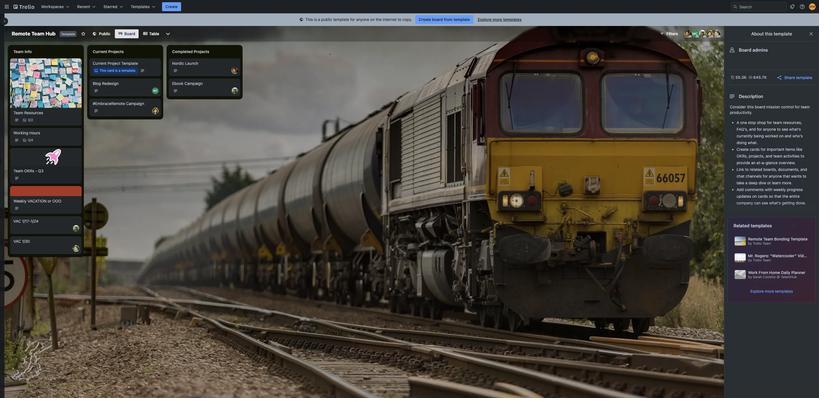 Task type: locate. For each thing, give the bounding box(es) containing it.
1 horizontal spatial andre gorte (andregorte) image
[[684, 30, 692, 38]]

1 vertical spatial tom mikelbach (tommikelbach) image
[[73, 245, 79, 252]]

0 horizontal spatial that
[[775, 194, 782, 199]]

vac 1/17-1/24 link
[[13, 219, 78, 224]]

by for work
[[748, 275, 752, 279]]

updates
[[737, 194, 752, 199]]

1 vertical spatial see
[[762, 201, 768, 205]]

stop
[[748, 120, 756, 125]]

0 horizontal spatial board
[[432, 17, 443, 22]]

on right worked
[[779, 134, 784, 138]]

the left internet
[[376, 17, 382, 22]]

1 horizontal spatial what's
[[790, 127, 801, 132]]

645.7k
[[754, 75, 767, 80]]

1 current from the top
[[93, 49, 107, 54]]

1 vertical spatial that
[[775, 194, 782, 199]]

by inside work from home daily planner by sarah costello @ talenthub
[[748, 275, 752, 279]]

team up worked
[[773, 120, 782, 125]]

1 projects from the left
[[108, 49, 124, 54]]

starred button
[[100, 2, 126, 11]]

template up template.
[[121, 61, 138, 66]]

a left public
[[318, 17, 320, 22]]

currently
[[737, 134, 753, 138]]

team left the okrs
[[13, 168, 23, 173]]

this inside consider this board mission control for team productivity.
[[747, 105, 754, 109]]

is left public
[[314, 17, 317, 22]]

anyone left internet
[[356, 17, 369, 22]]

0 for hours
[[28, 138, 30, 142]]

that up more.
[[783, 174, 790, 179]]

current project template link
[[93, 61, 158, 66]]

1 vertical spatial what's
[[769, 201, 781, 205]]

1 vertical spatial this
[[100, 68, 106, 73]]

consider
[[730, 105, 746, 109]]

0 vertical spatial campaign
[[185, 81, 203, 86]]

create up customize views image
[[166, 4, 178, 9]]

anyone up learn on the top of page
[[769, 174, 782, 179]]

Current Projects text field
[[89, 47, 161, 56]]

about this template
[[752, 31, 792, 36]]

0 vertical spatial board
[[432, 17, 443, 22]]

/ down team resources
[[30, 118, 31, 122]]

2 vertical spatial by
[[748, 275, 752, 279]]

0 vertical spatial team
[[801, 105, 810, 109]]

1 horizontal spatial more
[[765, 289, 774, 294]]

2 vertical spatial team
[[774, 154, 783, 159]]

cards down what.
[[750, 147, 760, 152]]

1 0 from the top
[[28, 118, 30, 122]]

explore more templates
[[478, 17, 522, 22], [751, 289, 793, 294]]

redesign
[[102, 81, 119, 86]]

board admins
[[739, 48, 768, 53]]

so
[[769, 194, 774, 199]]

for up dive
[[763, 174, 768, 179]]

anyone
[[356, 17, 369, 22], [763, 127, 776, 132], [769, 174, 782, 179]]

consider this board mission control for team productivity.
[[730, 105, 810, 115]]

project
[[108, 61, 120, 66]]

1 this member is an admin of this workspace. image from the left
[[696, 35, 699, 38]]

share template button
[[777, 75, 813, 81]]

0 / 2
[[28, 118, 33, 122]]

1 vac from the top
[[13, 219, 21, 224]]

0 vertical spatial current
[[93, 49, 107, 54]]

projects up nordic launch link
[[194, 49, 209, 54]]

current inside text box
[[93, 49, 107, 54]]

a right take
[[746, 181, 748, 185]]

planner
[[792, 270, 806, 275]]

a
[[318, 17, 320, 22], [119, 68, 120, 73], [746, 181, 748, 185]]

by for mr.
[[748, 258, 752, 262]]

0 vertical spatial vac
[[13, 219, 21, 224]]

0 horizontal spatial is
[[115, 68, 118, 73]]

create right copy.
[[419, 17, 431, 22]]

1 vertical spatial trello
[[753, 258, 762, 262]]

what's down resources, at the top of page
[[790, 127, 801, 132]]

0 horizontal spatial this member is an admin of this workspace. image
[[696, 35, 699, 38]]

board
[[124, 31, 135, 36], [739, 48, 752, 53]]

2 this member is an admin of this workspace. image from the left
[[704, 35, 706, 38]]

filters button
[[658, 29, 680, 38]]

0 horizontal spatial a
[[119, 68, 120, 73]]

0 vertical spatial by
[[748, 242, 752, 246]]

resources,
[[783, 120, 802, 125]]

current project template
[[93, 61, 138, 66]]

1 horizontal spatial see
[[782, 127, 788, 132]]

board up current projects text box
[[124, 31, 135, 36]]

2 vertical spatial create
[[737, 147, 749, 152]]

0 vertical spatial marques closter (marquescloster) image
[[691, 30, 699, 38]]

team left info
[[13, 49, 24, 54]]

campaign right ebook
[[185, 81, 203, 86]]

0 horizontal spatial the
[[376, 17, 382, 22]]

2 vertical spatial a
[[746, 181, 748, 185]]

remote down related templates
[[748, 237, 763, 242]]

0 vertical spatial priscilla parjet (priscillaparjet) image
[[699, 30, 706, 38]]

template
[[61, 32, 75, 36], [121, 61, 138, 66], [791, 237, 808, 242]]

0 horizontal spatial more
[[493, 17, 502, 22]]

board
[[432, 17, 443, 22], [755, 105, 766, 109]]

template right about
[[774, 31, 792, 36]]

2 this member is an admin of this workspace. image from the left
[[711, 35, 713, 38]]

0 horizontal spatial on
[[370, 17, 375, 22]]

remote inside board name text field
[[12, 31, 30, 37]]

2 vertical spatial priscilla parjet (priscillaparjet) image
[[73, 225, 79, 232]]

0 horizontal spatial explore more templates link
[[475, 15, 525, 24]]

remote inside remote team bonding template by trello team
[[748, 237, 763, 242]]

for
[[350, 17, 355, 22], [795, 105, 800, 109], [767, 120, 772, 125], [757, 127, 762, 132], [761, 147, 766, 152], [763, 174, 768, 179]]

card
[[107, 68, 114, 73]]

completed projects
[[172, 49, 209, 54]]

priscilla parjet (priscillaparjet) image
[[699, 30, 706, 38], [231, 88, 238, 94], [73, 225, 79, 232]]

or right dive
[[768, 181, 771, 185]]

1 vertical spatial explore more templates link
[[751, 289, 793, 294]]

link
[[737, 167, 744, 172]]

vac
[[13, 219, 21, 224], [13, 239, 21, 244]]

0 horizontal spatial templates
[[503, 17, 522, 22]]

hours
[[29, 130, 40, 135]]

0 horizontal spatial or
[[48, 199, 51, 203]]

1 vertical spatial create
[[419, 17, 431, 22]]

talenthub
[[781, 275, 797, 279]]

3 by from the top
[[748, 275, 752, 279]]

0 horizontal spatial remote
[[12, 31, 30, 37]]

0 horizontal spatial this
[[100, 68, 106, 73]]

is right card
[[115, 68, 118, 73]]

current for current project template
[[93, 61, 107, 66]]

0 vertical spatial remote
[[12, 31, 30, 37]]

0 vertical spatial template
[[61, 32, 75, 36]]

1 vertical spatial by
[[748, 258, 752, 262]]

0 horizontal spatial priscilla parjet (priscillaparjet) image
[[73, 225, 79, 232]]

0 vertical spatial more
[[493, 17, 502, 22]]

1 horizontal spatial explore more templates
[[751, 289, 793, 294]]

cards left so
[[758, 194, 768, 199]]

a inside a one stop shop for team resources, faq's, and for anyone to see what's currently being worked on and who's doing what. create cards for important items like okrs, projects, and team activities to provide an at-a-glance overview. link to related boards, documents, and chat channels for anyone that wants to take a deep dive or learn more. add comments with weekly progress updates on cards so that the entire company can see what's getting done.
[[746, 181, 748, 185]]

documents,
[[778, 167, 800, 172]]

internet
[[383, 17, 397, 22]]

0 for resources
[[28, 118, 30, 122]]

projects inside text field
[[194, 49, 209, 54]]

weekly
[[774, 187, 786, 192]]

see down resources, at the top of page
[[782, 127, 788, 132]]

vac left 1/17-
[[13, 219, 21, 224]]

marques closter (marquescloster) image
[[691, 30, 699, 38], [152, 88, 159, 94]]

team inside board name text field
[[31, 31, 44, 37]]

for right control
[[795, 105, 800, 109]]

ebook campaign link
[[172, 81, 237, 86]]

team info
[[13, 49, 32, 54]]

or left ooo
[[48, 199, 51, 203]]

and left who's
[[785, 134, 792, 138]]

more for the explore more templates link to the top
[[493, 17, 502, 22]]

0 notifications image
[[789, 3, 796, 10]]

this right sm image
[[305, 17, 313, 22]]

control
[[781, 105, 794, 109]]

0 vertical spatial is
[[314, 17, 317, 22]]

projects up current project template
[[108, 49, 124, 54]]

2 projects from the left
[[194, 49, 209, 54]]

wants
[[791, 174, 802, 179]]

0 horizontal spatial this member is an admin of this workspace. image
[[689, 35, 692, 38]]

share template
[[785, 75, 813, 80]]

samantha pivlot (samanthapivlot) image
[[706, 30, 714, 38]]

team left hub
[[31, 31, 44, 37]]

template right public
[[333, 17, 349, 22]]

create up okrs,
[[737, 147, 749, 152]]

to left copy.
[[398, 17, 402, 22]]

team inside mr. rogers: "watercooler" video chat  by trello team
[[763, 258, 771, 262]]

2 vertical spatial anyone
[[769, 174, 782, 179]]

1 horizontal spatial board
[[739, 48, 752, 53]]

bonding
[[775, 237, 790, 242]]

to right wants
[[803, 174, 807, 179]]

board left admins
[[739, 48, 752, 53]]

2 current from the top
[[93, 61, 107, 66]]

learn
[[772, 181, 781, 185]]

/ for hours
[[30, 138, 31, 142]]

explore more templates for right the explore more templates link
[[751, 289, 793, 294]]

this
[[305, 17, 313, 22], [100, 68, 106, 73]]

1 vertical spatial or
[[48, 199, 51, 203]]

1 vertical spatial explore
[[751, 289, 764, 294]]

2 horizontal spatial on
[[779, 134, 784, 138]]

blog redesign link
[[93, 81, 158, 86]]

this member is an admin of this workspace. image
[[689, 35, 692, 38], [704, 35, 706, 38], [718, 35, 721, 38]]

1 vertical spatial board
[[755, 105, 766, 109]]

team inside "link"
[[13, 168, 23, 173]]

projects
[[108, 49, 124, 54], [194, 49, 209, 54]]

2 vac from the top
[[13, 239, 21, 244]]

1 vertical spatial vac
[[13, 239, 21, 244]]

nordic
[[172, 61, 184, 66]]

on left internet
[[370, 17, 375, 22]]

projects inside text box
[[108, 49, 124, 54]]

1 horizontal spatial create
[[419, 17, 431, 22]]

remote up team info
[[12, 31, 30, 37]]

mr. rogers: "watercooler" video chat  by trello team
[[748, 254, 819, 262]]

team up from
[[763, 258, 771, 262]]

0 vertical spatial this
[[765, 31, 773, 36]]

1 vertical spatial explore more templates
[[751, 289, 793, 294]]

more.
[[782, 181, 793, 185]]

by up work
[[748, 258, 752, 262]]

template right 'from'
[[454, 17, 470, 22]]

board left 'from'
[[432, 17, 443, 22]]

1 vertical spatial 0
[[28, 138, 30, 142]]

0 horizontal spatial campaign
[[126, 101, 144, 106]]

public
[[99, 31, 110, 36]]

2 / from the top
[[30, 138, 31, 142]]

create board from template link
[[416, 15, 474, 24]]

board inside consider this board mission control for team productivity.
[[755, 105, 766, 109]]

weekly vacation or ooo
[[13, 199, 61, 203]]

/ down working hours
[[30, 138, 31, 142]]

explore
[[478, 17, 492, 22], [751, 289, 764, 294]]

1 horizontal spatial tom mikelbach (tommikelbach) image
[[713, 30, 721, 38]]

2 vertical spatial on
[[753, 194, 757, 199]]

is
[[314, 17, 317, 22], [115, 68, 118, 73]]

team right control
[[801, 105, 810, 109]]

maria williams (mariawilliams94) image
[[809, 3, 816, 10]]

2 trello from the top
[[753, 258, 762, 262]]

create inside button
[[166, 4, 178, 9]]

see right can
[[762, 201, 768, 205]]

working
[[13, 130, 28, 135]]

current
[[93, 49, 107, 54], [93, 61, 107, 66]]

1 horizontal spatial this member is an admin of this workspace. image
[[704, 35, 706, 38]]

0 horizontal spatial explore more templates
[[478, 17, 522, 22]]

public button
[[89, 29, 114, 38]]

hub
[[46, 31, 56, 37]]

by
[[748, 242, 752, 246], [748, 258, 752, 262], [748, 275, 752, 279]]

this right about
[[765, 31, 773, 36]]

current left project
[[93, 61, 107, 66]]

sm image
[[299, 17, 304, 23]]

current down public button
[[93, 49, 107, 54]]

2 0 from the top
[[28, 138, 30, 142]]

1 vertical spatial the
[[783, 194, 789, 199]]

1 horizontal spatial explore
[[751, 289, 764, 294]]

this left card
[[100, 68, 106, 73]]

marques closter (marquescloster) image left samantha pivlot (samanthapivlot) icon
[[691, 30, 699, 38]]

team down important
[[774, 154, 783, 159]]

campaign down the blog redesign link in the top left of the page
[[126, 101, 144, 106]]

0 left 2
[[28, 118, 30, 122]]

the up getting
[[783, 194, 789, 199]]

0 vertical spatial templates
[[503, 17, 522, 22]]

2 horizontal spatial templates
[[775, 289, 793, 294]]

this down 'description'
[[747, 105, 754, 109]]

projects for current projects
[[108, 49, 124, 54]]

what's down so
[[769, 201, 781, 205]]

create
[[166, 4, 178, 9], [419, 17, 431, 22], [737, 147, 749, 152]]

1 horizontal spatial on
[[753, 194, 757, 199]]

projects,
[[749, 154, 765, 159]]

this for this is a public template for anyone on the internet to copy.
[[305, 17, 313, 22]]

team left bonding
[[764, 237, 774, 242]]

to right link
[[745, 167, 749, 172]]

working hours
[[13, 130, 40, 135]]

workspaces button
[[38, 2, 73, 11]]

1 by from the top
[[748, 242, 752, 246]]

projects for completed projects
[[194, 49, 209, 54]]

1 horizontal spatial projects
[[194, 49, 209, 54]]

template right bonding
[[791, 237, 808, 242]]

vac for vac 1/17-1/24
[[13, 219, 21, 224]]

glance
[[766, 160, 778, 165]]

0 vertical spatial explore more templates link
[[475, 15, 525, 24]]

0 vertical spatial anyone
[[356, 17, 369, 22]]

0 horizontal spatial board
[[124, 31, 135, 36]]

overview.
[[779, 160, 796, 165]]

0 vertical spatial trello
[[753, 242, 762, 246]]

1 horizontal spatial board
[[755, 105, 766, 109]]

andre gorte (andregorte) image
[[684, 30, 692, 38], [231, 67, 238, 74]]

team
[[801, 105, 810, 109], [773, 120, 782, 125], [774, 154, 783, 159]]

shop
[[757, 120, 766, 125]]

trello up rogers:
[[753, 242, 762, 246]]

0 vertical spatial explore more templates
[[478, 17, 522, 22]]

create for create
[[166, 4, 178, 9]]

team left resources
[[13, 110, 23, 115]]

on down the comments
[[753, 194, 757, 199]]

template right the share
[[796, 75, 813, 80]]

by left the sarah
[[748, 275, 752, 279]]

board left mission
[[755, 105, 766, 109]]

2 horizontal spatial this member is an admin of this workspace. image
[[718, 35, 721, 38]]

with
[[765, 187, 773, 192]]

campaign
[[185, 81, 203, 86], [126, 101, 144, 106]]

on
[[370, 17, 375, 22], [779, 134, 784, 138], [753, 194, 757, 199]]

0 vertical spatial cards
[[750, 147, 760, 152]]

0 vertical spatial that
[[783, 174, 790, 179]]

vac for vac 1/30
[[13, 239, 21, 244]]

0 vertical spatial or
[[768, 181, 771, 185]]

1 trello from the top
[[753, 242, 762, 246]]

1 horizontal spatial the
[[783, 194, 789, 199]]

0 horizontal spatial explore
[[478, 17, 492, 22]]

1 / from the top
[[30, 118, 31, 122]]

0 vertical spatial this
[[305, 17, 313, 22]]

1 vertical spatial board
[[739, 48, 752, 53]]

1 horizontal spatial is
[[314, 17, 317, 22]]

1 horizontal spatial templates
[[751, 223, 772, 228]]

2 by from the top
[[748, 258, 752, 262]]

tom mikelbach (tommikelbach) image
[[713, 30, 721, 38], [73, 245, 79, 252]]

current for current projects
[[93, 49, 107, 54]]

vac left 1/30
[[13, 239, 21, 244]]

remote for remote team hub
[[12, 31, 30, 37]]

anyone up worked
[[763, 127, 776, 132]]

1 horizontal spatial a
[[318, 17, 320, 22]]

template inside share template button
[[796, 75, 813, 80]]

trello up work
[[753, 258, 762, 262]]

2 horizontal spatial template
[[791, 237, 808, 242]]

nordic launch
[[172, 61, 198, 66]]

1 horizontal spatial campaign
[[185, 81, 203, 86]]

by inside mr. rogers: "watercooler" video chat  by trello team
[[748, 258, 752, 262]]

marques closter (marquescloster) image up samantha pivlot (samanthapivlot) image
[[152, 88, 159, 94]]

customize views image
[[165, 31, 171, 37]]

#embraceremote campaign
[[93, 101, 144, 106]]

by up mr.
[[748, 242, 752, 246]]

template left star or unstar board icon
[[61, 32, 75, 36]]

samantha pivlot (samanthapivlot) image
[[152, 108, 159, 114]]

home
[[770, 270, 780, 275]]

a down current project template
[[119, 68, 120, 73]]

rocketship image
[[44, 148, 62, 166]]

this member is an admin of this workspace. image
[[696, 35, 699, 38], [711, 35, 713, 38]]

costello
[[763, 275, 776, 279]]

0 vertical spatial create
[[166, 4, 178, 9]]

0 left 4
[[28, 138, 30, 142]]

that right so
[[775, 194, 782, 199]]



Task type: vqa. For each thing, say whether or not it's contained in the screenshot.
the left is
yes



Task type: describe. For each thing, give the bounding box(es) containing it.
completed
[[172, 49, 193, 54]]

take
[[737, 181, 745, 185]]

ebook campaign
[[172, 81, 203, 86]]

blog
[[93, 81, 101, 86]]

blog redesign
[[93, 81, 119, 86]]

who's
[[793, 134, 803, 138]]

board for board admins
[[739, 48, 752, 53]]

1 vertical spatial marques closter (marquescloster) image
[[152, 88, 159, 94]]

provide
[[737, 160, 750, 165]]

for up being
[[757, 127, 762, 132]]

1 horizontal spatial marques closter (marquescloster) image
[[691, 30, 699, 38]]

template inside create board from template link
[[454, 17, 470, 22]]

getting
[[782, 201, 795, 205]]

0 horizontal spatial template
[[61, 32, 75, 36]]

vac 1/30
[[13, 239, 30, 244]]

star or unstar board image
[[81, 32, 86, 36]]

and down stop
[[749, 127, 756, 132]]

"watercooler"
[[770, 254, 797, 258]]

board for board
[[124, 31, 135, 36]]

for up projects,
[[761, 147, 766, 152]]

1 vertical spatial on
[[779, 134, 784, 138]]

team okrs - q3
[[13, 168, 44, 173]]

related
[[750, 167, 763, 172]]

Completed Projects text field
[[169, 47, 240, 56]]

description
[[739, 94, 764, 99]]

campaign for ebook campaign
[[185, 81, 203, 86]]

or inside a one stop shop for team resources, faq's, and for anyone to see what's currently being worked on and who's doing what. create cards for important items like okrs, projects, and team activities to provide an at-a-glance overview. link to related boards, documents, and chat channels for anyone that wants to take a deep dive or learn more. add comments with weekly progress updates on cards so that the entire company can see what's getting done.
[[768, 181, 771, 185]]

templates button
[[127, 2, 159, 11]]

search image
[[733, 4, 738, 9]]

remote team bonding template by trello team
[[748, 237, 808, 246]]

for right public
[[350, 17, 355, 22]]

campaign for #embraceremote campaign
[[126, 101, 144, 106]]

create board from template
[[419, 17, 470, 22]]

and up wants
[[801, 167, 807, 172]]

1 horizontal spatial priscilla parjet (priscillaparjet) image
[[231, 88, 238, 94]]

more for right the explore more templates link
[[765, 289, 774, 294]]

primary element
[[0, 0, 819, 13]]

1 vertical spatial is
[[115, 68, 118, 73]]

resources
[[24, 110, 43, 115]]

0 horizontal spatial what's
[[769, 201, 781, 205]]

table link
[[140, 29, 163, 38]]

0 vertical spatial tom mikelbach (tommikelbach) image
[[713, 30, 721, 38]]

weekly vacation or ooo link
[[13, 198, 78, 204]]

mr.
[[748, 254, 754, 258]]

explore for right the explore more templates link
[[751, 289, 764, 294]]

recent
[[77, 4, 90, 9]]

faq's,
[[737, 127, 748, 132]]

3 this member is an admin of this workspace. image from the left
[[718, 35, 721, 38]]

rogers:
[[755, 254, 769, 258]]

create inside a one stop shop for team resources, faq's, and for anyone to see what's currently being worked on and who's doing what. create cards for important items like okrs, projects, and team activities to provide an at-a-glance overview. link to related boards, documents, and chat channels for anyone that wants to take a deep dive or learn more. add comments with weekly progress updates on cards so that the entire company can see what's getting done.
[[737, 147, 749, 152]]

Team Info text field
[[10, 47, 82, 56]]

@
[[777, 275, 780, 279]]

a
[[737, 120, 740, 125]]

to up worked
[[777, 127, 781, 132]]

a one stop shop for team resources, faq's, and for anyone to see what's currently being worked on and who's doing what. create cards for important items like okrs, projects, and team activities to provide an at-a-glance overview. link to related boards, documents, and chat channels for anyone that wants to take a deep dive or learn more. add comments with weekly progress updates on cards so that the entire company can see what's getting done.
[[737, 120, 807, 205]]

0 vertical spatial the
[[376, 17, 382, 22]]

progress
[[787, 187, 803, 192]]

the inside a one stop shop for team resources, faq's, and for anyone to see what's currently being worked on and who's doing what. create cards for important items like okrs, projects, and team activities to provide an at-a-glance overview. link to related boards, documents, and chat channels for anyone that wants to take a deep dive or learn more. add comments with weekly progress updates on cards so that the entire company can see what's getting done.
[[783, 194, 789, 199]]

explore more templates for the explore more templates link to the top
[[478, 17, 522, 22]]

template.
[[121, 68, 136, 73]]

0 vertical spatial a
[[318, 17, 320, 22]]

open information menu image
[[800, 4, 805, 10]]

what.
[[748, 140, 758, 145]]

/ for resources
[[30, 118, 31, 122]]

2
[[31, 118, 33, 122]]

items
[[786, 147, 796, 152]]

admins
[[753, 48, 768, 53]]

daily
[[781, 270, 791, 275]]

entire
[[790, 194, 800, 199]]

mission
[[767, 105, 780, 109]]

being
[[754, 134, 764, 138]]

1 horizontal spatial template
[[121, 61, 138, 66]]

one
[[741, 120, 747, 125]]

this for this card is a template.
[[100, 68, 106, 73]]

this for consider
[[747, 105, 754, 109]]

vac 1/30 link
[[13, 239, 78, 244]]

chat
[[810, 254, 818, 258]]

0 horizontal spatial see
[[762, 201, 768, 205]]

remote team hub
[[12, 31, 56, 37]]

chat
[[737, 174, 745, 179]]

table
[[149, 31, 159, 36]]

productivity.
[[730, 110, 753, 115]]

filters
[[667, 31, 678, 36]]

and up glance
[[766, 154, 773, 159]]

1 vertical spatial team
[[773, 120, 782, 125]]

current projects
[[93, 49, 124, 54]]

activities
[[784, 154, 800, 159]]

work from home daily planner by sarah costello @ talenthub
[[748, 270, 806, 279]]

deep
[[749, 181, 758, 185]]

remote for remote team bonding template by trello team
[[748, 237, 763, 242]]

55.3k
[[736, 75, 747, 80]]

create button
[[162, 2, 181, 11]]

1/17-
[[22, 219, 31, 224]]

related
[[734, 223, 750, 228]]

template inside remote team bonding template by trello team
[[791, 237, 808, 242]]

board link
[[115, 29, 139, 38]]

back to home image
[[13, 2, 34, 11]]

1 vertical spatial andre gorte (andregorte) image
[[231, 67, 238, 74]]

team inside text field
[[13, 49, 24, 54]]

-
[[35, 168, 37, 173]]

dive
[[759, 181, 766, 185]]

boards,
[[764, 167, 777, 172]]

0 horizontal spatial tom mikelbach (tommikelbach) image
[[73, 245, 79, 252]]

for inside consider this board mission control for team productivity.
[[795, 105, 800, 109]]

done.
[[796, 201, 806, 205]]

to down like
[[801, 154, 805, 159]]

work
[[748, 270, 758, 275]]

nordic launch link
[[172, 61, 237, 66]]

0 vertical spatial andre gorte (andregorte) image
[[684, 30, 692, 38]]

Board name text field
[[9, 29, 58, 38]]

team resources link
[[13, 110, 78, 116]]

worked
[[765, 134, 778, 138]]

this for about
[[765, 31, 773, 36]]

okrs
[[24, 168, 34, 173]]

vac 1/17-1/24
[[13, 219, 38, 224]]

by inside remote team bonding template by trello team
[[748, 242, 752, 246]]

for right shop
[[767, 120, 772, 125]]

trello inside mr. rogers: "watercooler" video chat  by trello team
[[753, 258, 762, 262]]

team inside consider this board mission control for team productivity.
[[801, 105, 810, 109]]

#embraceremote
[[93, 101, 125, 106]]

important
[[767, 147, 785, 152]]

this is a public template for anyone on the internet to copy.
[[305, 17, 412, 22]]

from
[[444, 17, 453, 22]]

ooo
[[52, 199, 61, 203]]

weekly
[[13, 199, 26, 203]]

1 this member is an admin of this workspace. image from the left
[[689, 35, 692, 38]]

explore for the explore more templates link to the top
[[478, 17, 492, 22]]

add
[[737, 187, 744, 192]]

1 horizontal spatial explore more templates link
[[751, 289, 793, 294]]

0 vertical spatial what's
[[790, 127, 801, 132]]

0 / 4
[[28, 138, 33, 142]]

team up rogers:
[[763, 242, 771, 246]]

create for create board from template
[[419, 17, 431, 22]]

1 vertical spatial anyone
[[763, 127, 776, 132]]

0 vertical spatial on
[[370, 17, 375, 22]]

Search field
[[738, 3, 787, 11]]

1 vertical spatial cards
[[758, 194, 768, 199]]

team resources
[[13, 110, 43, 115]]

trello inside remote team bonding template by trello team
[[753, 242, 762, 246]]



